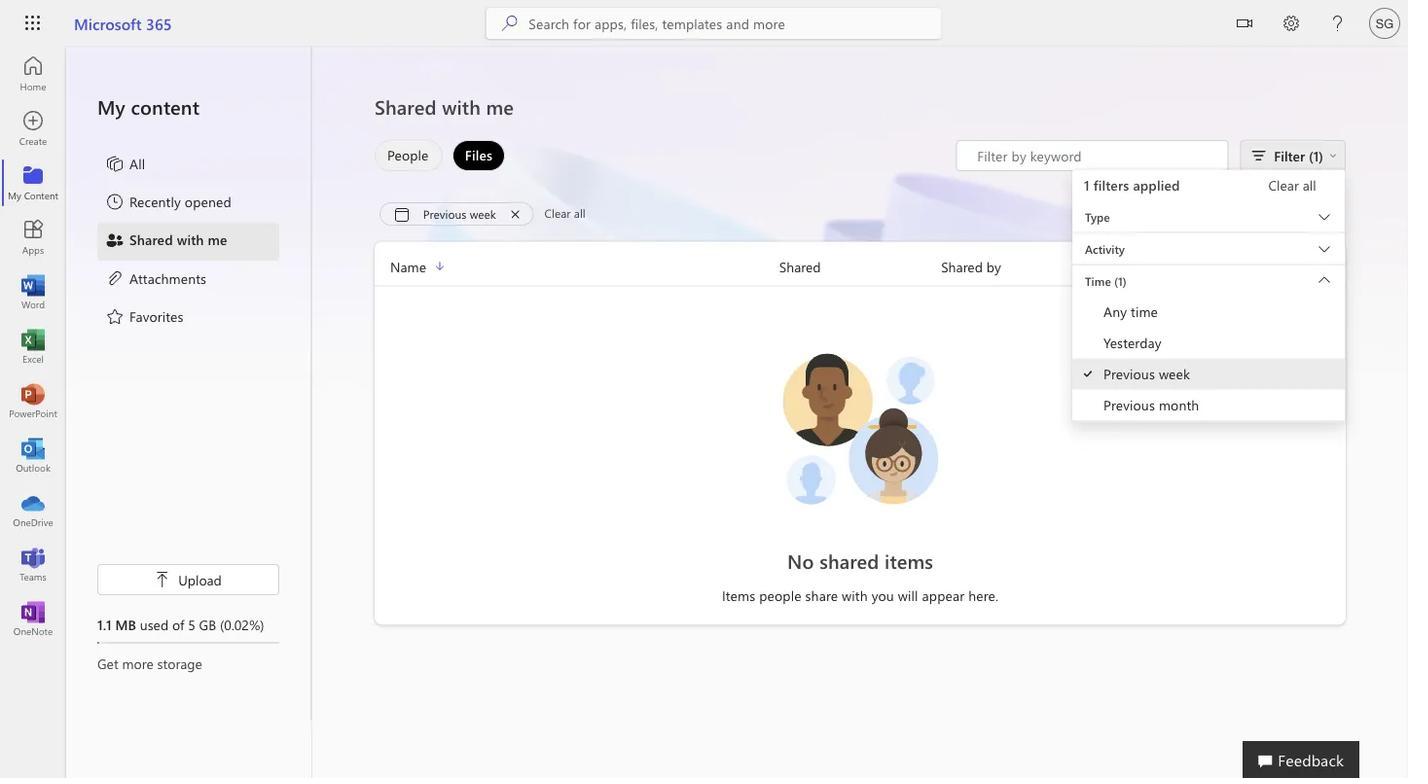Task type: describe. For each thing, give the bounding box(es) containing it.
files
[[465, 146, 493, 164]]

0 vertical spatial clear all button
[[1246, 170, 1339, 201]]

filters
[[1094, 176, 1129, 194]]

any time checkbox item
[[1073, 296, 1345, 328]]

any
[[1104, 303, 1127, 321]]

share
[[805, 587, 838, 605]]

previous for previous month checkbox item
[[1104, 396, 1155, 414]]

empty state icon image
[[773, 341, 948, 516]]

will
[[898, 587, 918, 605]]

filter (1) 
[[1274, 146, 1337, 164]]

all
[[129, 154, 145, 172]]

excel image
[[23, 337, 43, 356]]

my content left pane navigation navigation
[[66, 47, 311, 720]]

shared by button
[[941, 256, 1103, 278]]

people
[[387, 146, 429, 164]]

used
[[140, 616, 169, 634]]

mb
[[115, 616, 136, 634]]

previous month checkbox item
[[1073, 390, 1345, 421]]

time (1)
[[1085, 273, 1127, 289]]

0 horizontal spatial clear all button
[[539, 202, 591, 226]]

items
[[885, 548, 933, 574]]

shared
[[820, 548, 879, 574]]

my
[[97, 94, 125, 120]]

shared inside my content left pane navigation 'navigation'
[[129, 231, 173, 249]]

microsoft 365 banner
[[0, 0, 1408, 50]]

microsoft 365
[[74, 13, 172, 34]]

no shared items status
[[618, 548, 1103, 575]]

1 vertical spatial all
[[574, 205, 586, 221]]

no shared items
[[787, 548, 933, 574]]

previous month
[[1104, 396, 1200, 414]]

activity button
[[1073, 233, 1345, 264]]

week for the previous week checkbox item
[[1159, 365, 1190, 383]]

more
[[122, 655, 154, 673]]

row containing name
[[375, 256, 1346, 287]]

 upload
[[155, 571, 222, 589]]

time (1) button
[[1073, 265, 1345, 296]]

me inside my content left pane navigation 'navigation'
[[208, 231, 227, 249]]

shared by
[[941, 257, 1001, 275]]


[[1330, 152, 1337, 160]]

attachments
[[129, 269, 206, 287]]

attachments element
[[105, 268, 206, 292]]

yesterday
[[1104, 334, 1162, 352]]

(1) for filter
[[1309, 146, 1324, 164]]

previous for the previous week checkbox item
[[1104, 365, 1155, 383]]

tab list containing people
[[370, 140, 510, 171]]

no
[[787, 548, 814, 574]]

type
[[1085, 209, 1110, 224]]

shared button
[[779, 256, 941, 278]]

1 filters applied
[[1084, 176, 1180, 194]]

my content image
[[23, 173, 43, 193]]

apps image
[[23, 228, 43, 247]]

any time
[[1104, 303, 1158, 321]]

with inside my content left pane navigation 'navigation'
[[177, 231, 204, 249]]

feedback
[[1278, 749, 1344, 770]]

feedback button
[[1243, 742, 1360, 779]]



Task type: vqa. For each thing, say whether or not it's contained in the screenshot.
QUIZ
no



Task type: locate. For each thing, give the bounding box(es) containing it.
1 horizontal spatial me
[[486, 94, 514, 120]]

0 horizontal spatial clear
[[545, 205, 571, 221]]

previous for previous week button
[[423, 206, 467, 221]]

previous week
[[423, 206, 496, 221], [1104, 365, 1190, 383]]

previous inside previous week button
[[423, 206, 467, 221]]

0 vertical spatial me
[[486, 94, 514, 120]]

clear all button up name button
[[539, 202, 591, 226]]

clear up name button
[[545, 205, 571, 221]]

previous down yesterday
[[1104, 365, 1155, 383]]

with down recently opened
[[177, 231, 204, 249]]

1 horizontal spatial (1)
[[1309, 146, 1324, 164]]

previous week down files tab
[[423, 206, 496, 221]]

1 horizontal spatial with
[[442, 94, 481, 120]]

appear
[[922, 587, 965, 605]]

status
[[956, 140, 1229, 171]]

1 vertical spatial week
[[1159, 365, 1190, 383]]

activity inside dropdown button
[[1085, 241, 1125, 256]]


[[1237, 16, 1253, 31]]

with inside status
[[842, 587, 868, 605]]

with up files
[[442, 94, 481, 120]]

get
[[97, 655, 118, 673]]

1.1
[[97, 616, 112, 634]]

of
[[172, 616, 184, 634]]

0 horizontal spatial all
[[574, 205, 586, 221]]

people tab
[[370, 140, 448, 171]]

Search box. Suggestions appear as you type. search field
[[529, 8, 942, 39]]

me
[[486, 94, 514, 120], [208, 231, 227, 249]]

sg button
[[1362, 0, 1408, 47]]

0 horizontal spatial week
[[470, 206, 496, 221]]

1 horizontal spatial week
[[1159, 365, 1190, 383]]

sg
[[1376, 16, 1394, 31]]

0 vertical spatial all
[[1303, 176, 1316, 194]]

2 vertical spatial with
[[842, 587, 868, 605]]

(1) left 
[[1309, 146, 1324, 164]]

with left you
[[842, 587, 868, 605]]

1 vertical spatial activity
[[1103, 257, 1148, 275]]

1 vertical spatial clear
[[545, 205, 571, 221]]

people
[[759, 587, 802, 605]]

0 horizontal spatial me
[[208, 231, 227, 249]]

week up month
[[1159, 365, 1190, 383]]

row
[[375, 256, 1346, 287]]

recently
[[129, 192, 181, 210]]

previous inside previous month checkbox item
[[1104, 396, 1155, 414]]

clear all down the filter
[[1269, 176, 1316, 194]]

(1) right time at the right top
[[1115, 273, 1127, 289]]

1 vertical spatial me
[[208, 231, 227, 249]]

previous left month
[[1104, 396, 1155, 414]]

week inside button
[[470, 206, 496, 221]]

storage
[[157, 655, 202, 673]]

previous up 'name'
[[423, 206, 467, 221]]

name button
[[375, 256, 779, 278]]

here.
[[969, 587, 999, 605]]

week for previous week button
[[470, 206, 496, 221]]

1
[[1084, 176, 1090, 194]]

all element
[[105, 154, 145, 177]]

0 horizontal spatial (1)
[[1115, 273, 1127, 289]]

favorites
[[129, 307, 183, 325]]

shared with me up files
[[375, 94, 514, 120]]

1 horizontal spatial shared with me
[[375, 94, 514, 120]]

0 horizontal spatial shared with me
[[129, 231, 227, 249]]

 button
[[1222, 0, 1268, 50]]

navigation
[[0, 47, 66, 646]]

shared with me element
[[105, 230, 227, 253]]

clear all for top clear all "button"
[[1269, 176, 1316, 194]]

me up files
[[486, 94, 514, 120]]

activity inside column header
[[1103, 257, 1148, 275]]

type button
[[1073, 201, 1345, 232]]

items
[[722, 587, 756, 605]]

activity up any time
[[1103, 257, 1148, 275]]

previous week for previous week button
[[423, 206, 496, 221]]

get more storage button
[[97, 654, 279, 674]]

all down filter (1) 
[[1303, 176, 1316, 194]]

time
[[1085, 273, 1111, 289]]

previous
[[423, 206, 467, 221], [1104, 365, 1155, 383], [1104, 396, 1155, 414]]

filter
[[1274, 146, 1305, 164]]

all up name button
[[574, 205, 586, 221]]

onedrive image
[[23, 500, 43, 520]]

opened
[[185, 192, 231, 210]]

time
[[1131, 303, 1158, 321]]

tab list
[[370, 140, 510, 171]]

0 horizontal spatial menu
[[97, 146, 279, 337]]

0 vertical spatial activity
[[1085, 241, 1125, 256]]

activity up time (1)
[[1085, 241, 1125, 256]]

create image
[[23, 119, 43, 138]]

favorites element
[[105, 307, 183, 330]]

shared with me inside my content left pane navigation 'navigation'
[[129, 231, 227, 249]]

week
[[470, 206, 496, 221], [1159, 365, 1190, 383]]

powerpoint image
[[23, 391, 43, 411]]

content
[[131, 94, 200, 120]]

me down opened
[[208, 231, 227, 249]]

previous week inside button
[[423, 206, 496, 221]]

1 vertical spatial clear all
[[545, 205, 586, 221]]

1 horizontal spatial previous week
[[1104, 365, 1190, 383]]

menu containing any time
[[1073, 296, 1345, 422]]

1 horizontal spatial menu
[[1073, 296, 1345, 422]]

menu containing all
[[97, 146, 279, 337]]

1 horizontal spatial clear
[[1269, 176, 1299, 194]]

1 horizontal spatial clear all button
[[1246, 170, 1339, 201]]

clear all button down the filter
[[1246, 170, 1339, 201]]

clear
[[1269, 176, 1299, 194], [545, 205, 571, 221]]

word image
[[23, 282, 43, 302]]

(1) inside "dropdown button"
[[1115, 273, 1127, 289]]

applied
[[1133, 176, 1180, 194]]

menu inside my content left pane navigation 'navigation'
[[97, 146, 279, 337]]

0 vertical spatial previous week
[[423, 206, 496, 221]]

1 vertical spatial clear all button
[[539, 202, 591, 226]]

previous week checkbox item
[[1073, 359, 1345, 390]]

you
[[872, 587, 894, 605]]

0 vertical spatial shared with me
[[375, 94, 514, 120]]


[[155, 572, 171, 588]]

(1)
[[1309, 146, 1324, 164], [1115, 273, 1127, 289]]

name
[[390, 257, 426, 275]]

0 horizontal spatial clear all
[[545, 205, 586, 221]]

activity for activity dropdown button
[[1085, 241, 1125, 256]]

none search field inside microsoft 365 banner
[[486, 8, 942, 39]]

clear down the filter
[[1269, 176, 1299, 194]]

1 horizontal spatial all
[[1303, 176, 1316, 194]]

1 vertical spatial previous week
[[1104, 365, 1190, 383]]

2 vertical spatial previous
[[1104, 396, 1155, 414]]

1.1 mb used of 5 gb (0.02%)
[[97, 616, 264, 634]]

clear all
[[1269, 176, 1316, 194], [545, 205, 586, 221]]

0 horizontal spatial previous week
[[423, 206, 496, 221]]

shared with me down recently opened element
[[129, 231, 227, 249]]

0 vertical spatial clear
[[1269, 176, 1299, 194]]

by
[[987, 257, 1001, 275]]

get more storage
[[97, 655, 202, 673]]

5
[[188, 616, 195, 634]]

teams image
[[23, 555, 43, 574]]

0 vertical spatial (1)
[[1309, 146, 1324, 164]]

microsoft
[[74, 13, 142, 34]]

1 vertical spatial shared with me
[[129, 231, 227, 249]]

previous week button
[[380, 202, 534, 230]]

onenote image
[[23, 609, 43, 629]]

previous inside the previous week checkbox item
[[1104, 365, 1155, 383]]

files tab
[[448, 140, 510, 171]]

items people share with you will appear here. status
[[618, 586, 1103, 606]]

(1) for time
[[1115, 273, 1127, 289]]

clear all up name button
[[545, 205, 586, 221]]

previous week for the previous week checkbox item
[[1104, 365, 1190, 383]]

activity, column 4 of 4 column header
[[1103, 256, 1346, 278]]

gb
[[199, 616, 216, 634]]

items people share with you will appear here.
[[722, 587, 999, 605]]

with
[[442, 94, 481, 120], [177, 231, 204, 249], [842, 587, 868, 605]]

0 vertical spatial previous
[[423, 206, 467, 221]]

home image
[[23, 64, 43, 84]]

0 horizontal spatial with
[[177, 231, 204, 249]]

1 vertical spatial with
[[177, 231, 204, 249]]

(0.02%)
[[220, 616, 264, 634]]

clear all for the left clear all "button"
[[545, 205, 586, 221]]

1 vertical spatial (1)
[[1115, 273, 1127, 289]]

week down files tab
[[470, 206, 496, 221]]

month
[[1159, 396, 1200, 414]]

upload
[[178, 571, 222, 589]]

recently opened
[[129, 192, 231, 210]]

1 vertical spatial previous
[[1104, 365, 1155, 383]]

week inside checkbox item
[[1159, 365, 1190, 383]]

menu
[[97, 146, 279, 337], [1073, 296, 1345, 422]]

1 horizontal spatial clear all
[[1269, 176, 1316, 194]]

recently opened element
[[105, 192, 231, 215]]

shared with me
[[375, 94, 514, 120], [129, 231, 227, 249]]

activity
[[1085, 241, 1125, 256], [1103, 257, 1148, 275]]

shared
[[375, 94, 437, 120], [129, 231, 173, 249], [779, 257, 821, 275], [941, 257, 983, 275]]

2 horizontal spatial with
[[842, 587, 868, 605]]

all
[[1303, 176, 1316, 194], [574, 205, 586, 221]]

Filter by keyword text field
[[976, 146, 1218, 165]]

365
[[146, 13, 172, 34]]

previous week up previous month
[[1104, 365, 1190, 383]]

0 vertical spatial week
[[470, 206, 496, 221]]

0 vertical spatial clear all
[[1269, 176, 1316, 194]]

activity for activity, column 4 of 4 column header
[[1103, 257, 1148, 275]]

previous week inside checkbox item
[[1104, 365, 1190, 383]]

yesterday checkbox item
[[1073, 328, 1345, 359]]

clear all button
[[1246, 170, 1339, 201], [539, 202, 591, 226]]

outlook image
[[23, 446, 43, 465]]

my content
[[97, 94, 200, 120]]

0 vertical spatial with
[[442, 94, 481, 120]]

None search field
[[486, 8, 942, 39]]



